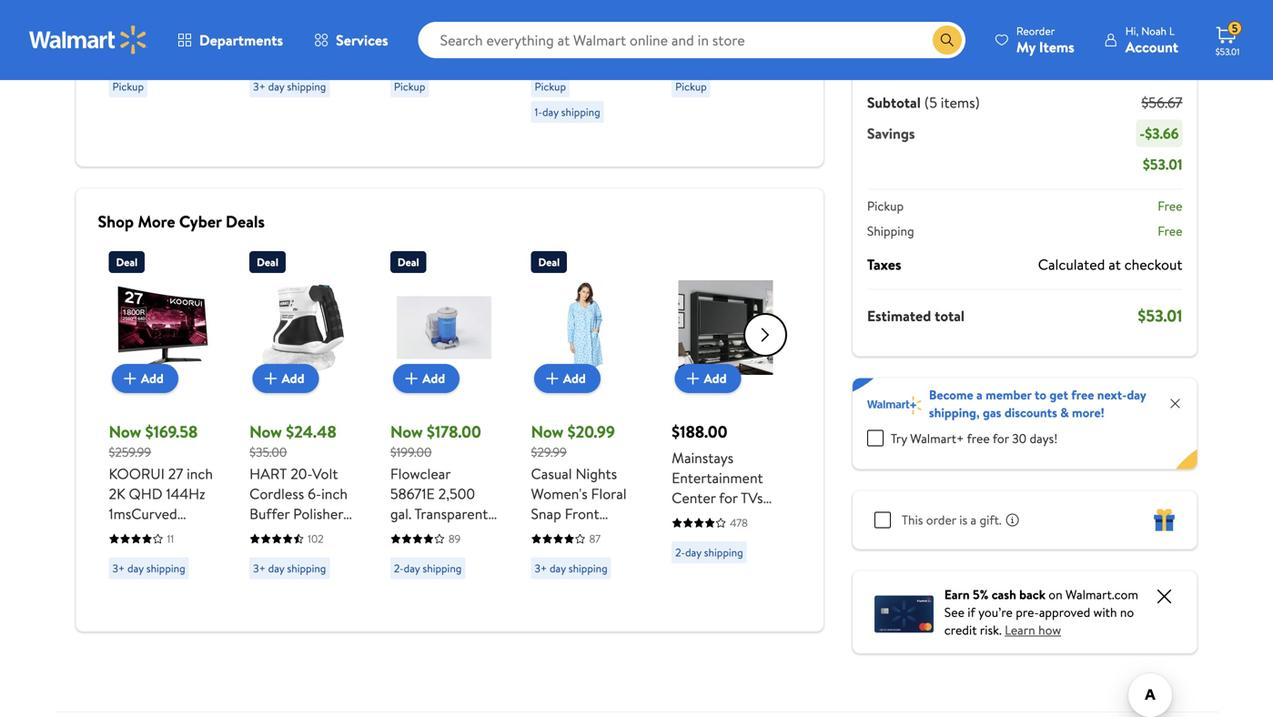 Task type: locate. For each thing, give the bounding box(es) containing it.
add button inside now $20.99 group
[[534, 364, 601, 393]]

2 vertical spatial for
[[719, 488, 738, 508]]

1 horizontal spatial long
[[531, 544, 562, 564]]

reorder
[[1017, 23, 1055, 39]]

$53.01 down '$3.66'
[[1143, 154, 1183, 174]]

5 add from the left
[[704, 370, 727, 387]]

1 horizontal spatial for
[[993, 429, 1009, 447]]

3+ down the (battery
[[253, 561, 266, 576]]

3+ day shipping down 87
[[535, 561, 608, 576]]

shipping inside $188.00 group
[[704, 545, 743, 560]]

3+ inside now $20.99 group
[[535, 561, 547, 576]]

shop
[[98, 210, 134, 233]]

4 now from the left
[[531, 421, 564, 443]]

2- down up
[[676, 545, 685, 560]]

2 vertical spatial pasta
[[672, 225, 706, 245]]

add to cart image up $199.00
[[401, 368, 423, 390]]

0 horizontal spatial shredded
[[150, 25, 210, 45]]

add button inside now $178.00 group
[[393, 364, 460, 393]]

add to cart image for $178.00
[[401, 368, 423, 390]]

1 add button from the left
[[112, 364, 178, 393]]

now $24.48 group
[[250, 244, 358, 587]]

add button up the $20.99
[[534, 364, 601, 393]]

add up $188.00
[[704, 370, 727, 387]]

day down "67"
[[542, 104, 559, 120]]

1 horizontal spatial free
[[1072, 386, 1094, 404]]

deal for now $20.99
[[538, 255, 560, 270]]

capital one credit card image
[[875, 592, 934, 633]]

$53.01 down checkout
[[1138, 305, 1183, 327]]

pickup up 1- at left
[[535, 79, 566, 94]]

add up the $20.99
[[563, 370, 586, 387]]

dress
[[586, 564, 622, 584]]

add button up the $24.48
[[253, 364, 319, 393]]

shipping down 478
[[704, 545, 743, 560]]

1 vertical spatial 2-
[[394, 561, 404, 576]]

long left "sleeve"
[[531, 544, 562, 564]]

discounts
[[1005, 404, 1058, 422]]

casual
[[531, 464, 572, 484]]

20-
[[291, 464, 312, 484]]

2 horizontal spatial oz
[[550, 45, 564, 65]]

1 horizontal spatial inch
[[321, 484, 348, 504]]

with up 3xl
[[304, 105, 331, 125]]

add to cart image inside now $20.99 group
[[541, 368, 563, 390]]

cheese, left 10
[[390, 45, 441, 65]]

add inside now $24.48 group
[[282, 370, 304, 387]]

add button for $169.58
[[112, 364, 178, 393]]

This order is a gift. checkbox
[[875, 512, 891, 528]]

1 vertical spatial box
[[753, 85, 777, 105]]

67
[[531, 45, 546, 65]]

deals
[[226, 210, 265, 233]]

$53.01
[[1216, 46, 1240, 58], [1143, 154, 1183, 174], [1138, 305, 1183, 327]]

add to cart image up $29.99
[[541, 368, 563, 390]]

now
[[109, 421, 141, 443], [250, 421, 282, 443], [390, 421, 423, 443], [531, 421, 564, 443]]

christmas
[[250, 45, 313, 65], [250, 85, 313, 105]]

now inside now $178.00 $199.00 flowclear 58671e 2,500 gal. transparent filter pump
[[390, 421, 423, 443]]

a right is
[[971, 511, 977, 529]]

0 vertical spatial free
[[1158, 197, 1183, 215]]

duster
[[580, 524, 623, 544]]

shipping inside now $20.99 group
[[569, 561, 608, 576]]

1 horizontal spatial with
[[748, 125, 775, 145]]

now $178.00 $199.00 flowclear 58671e 2,500 gal. transparent filter pump
[[390, 421, 488, 544]]

1 vertical spatial 2-day shipping
[[394, 561, 462, 576]]

try
[[891, 429, 907, 447]]

2 add to cart image from the left
[[260, 368, 282, 390]]

2 cheese, from the left
[[390, 45, 441, 65]]

0 horizontal spatial add to cart image
[[119, 368, 141, 390]]

see
[[945, 604, 965, 621]]

2-day shipping down pump
[[394, 561, 462, 576]]

1 horizontal spatial add to cart image
[[541, 368, 563, 390]]

1 add to cart image from the left
[[401, 368, 423, 390]]

3+ day shipping inside now $20.99 group
[[535, 561, 608, 576]]

add to cart image
[[119, 368, 141, 390], [260, 368, 282, 390], [682, 368, 704, 390]]

add button for $24.48
[[253, 364, 319, 393]]

gas
[[983, 404, 1002, 422]]

10
[[444, 45, 458, 65]]

0 horizontal spatial add to cart image
[[401, 368, 423, 390]]

2 add to cart image from the left
[[541, 368, 563, 390]]

$259.99
[[109, 443, 151, 461]]

not
[[305, 524, 330, 544]]

add button inside now $24.48 group
[[253, 364, 319, 393]]

banner
[[853, 378, 1197, 469]]

4 add from the left
[[563, 370, 586, 387]]

approved
[[1039, 604, 1091, 621]]

3+ for now $169.58
[[112, 561, 125, 576]]

per
[[729, 85, 749, 105]]

oz inside the 'prego traditional spaghetti sauce, 67 oz jar'
[[550, 45, 564, 65]]

0 vertical spatial free
[[1072, 386, 1094, 404]]

snap
[[531, 504, 561, 524]]

0 vertical spatial a
[[977, 386, 983, 404]]

day down flannel
[[550, 561, 566, 576]]

3+ down gaming
[[112, 561, 125, 576]]

2 now from the left
[[250, 421, 282, 443]]

calculated
[[1038, 255, 1105, 275]]

long left s-
[[250, 125, 281, 145]]

5%
[[973, 586, 989, 604]]

2 add button from the left
[[253, 364, 319, 393]]

1 vertical spatial to
[[691, 508, 704, 528]]

1 deal from the left
[[116, 255, 138, 270]]

3 add button from the left
[[393, 364, 460, 393]]

day down filter
[[404, 561, 420, 576]]

0 horizontal spatial inch
[[187, 464, 213, 484]]

pickup up non-
[[676, 79, 707, 94]]

3 oz from the left
[[550, 45, 564, 65]]

3+ for now $20.99
[[535, 561, 547, 576]]

deal for now $169.58
[[116, 255, 138, 270]]

2- down filter
[[394, 561, 404, 576]]

shipping down 87
[[569, 561, 608, 576]]

this
[[902, 511, 923, 529]]

$188.00 mainstays entertainment center for tvs up to 55", multiple finishes
[[672, 421, 777, 548]]

1 horizontal spatial oz
[[461, 45, 475, 65]]

add inside now $20.99 group
[[563, 370, 586, 387]]

to
[[1035, 386, 1047, 404], [691, 508, 704, 528]]

- down $56.67
[[1140, 123, 1145, 143]]

2k
[[109, 484, 125, 504]]

$188.00 group
[[672, 244, 780, 571]]

2 horizontal spatial for
[[1015, 35, 1031, 53]]

add to cart image inside now $178.00 group
[[401, 368, 423, 390]]

with inside nightmare before christmas men's light up christmas sweater with long sleeves, sizes s-3xl
[[304, 105, 331, 125]]

with left no
[[1094, 604, 1117, 621]]

now up the koorui
[[109, 421, 141, 443]]

3+ inside now $169.58 'group'
[[112, 561, 125, 576]]

free
[[1158, 197, 1183, 215], [1158, 222, 1183, 240]]

0 horizontal spatial 2-day shipping
[[394, 561, 462, 576]]

0 horizontal spatial for
[[719, 488, 738, 508]]

1 vertical spatial for
[[993, 429, 1009, 447]]

shredded right finely
[[150, 25, 210, 45]]

add to cart image up $35.00
[[260, 368, 282, 390]]

taxes
[[867, 255, 902, 275]]

3 add from the left
[[423, 370, 445, 387]]

for right now at top right
[[1015, 35, 1031, 53]]

nightmare before christmas men's light up christmas sweater with long sleeves, sizes s-3xl
[[250, 5, 353, 165]]

- right brand
[[767, 185, 773, 205]]

add button up $169.58
[[112, 364, 178, 393]]

nightmare
[[250, 5, 317, 25]]

add button up $178.00
[[393, 364, 460, 393]]

how
[[1039, 621, 1062, 639]]

0 vertical spatial 2-day shipping
[[676, 545, 743, 560]]

brand
[[727, 185, 764, 205]]

oz right 6
[[174, 45, 188, 65]]

add up $178.00
[[423, 370, 445, 387]]

0 horizontal spatial items
[[929, 17, 960, 35]]

to left get
[[1035, 386, 1047, 404]]

$178.00
[[427, 421, 481, 443]]

pasta down #1
[[672, 225, 706, 245]]

add to cart image up $188.00
[[682, 368, 704, 390]]

to inside $188.00 mainstays entertainment center for tvs up to 55", multiple finishes
[[691, 508, 704, 528]]

$53.01 down the 5 at right top
[[1216, 46, 1240, 58]]

parmesan up refrigerated
[[390, 25, 452, 45]]

0 horizontal spatial 2-
[[394, 561, 404, 576]]

1 oz from the left
[[174, 45, 188, 65]]

now $169.58 group
[[109, 244, 279, 644]]

1-
[[535, 104, 542, 120]]

0 vertical spatial to
[[1035, 386, 1047, 404]]

shipping up technology,100%
[[146, 561, 185, 576]]

cordless
[[250, 484, 304, 504]]

deal inside now $178.00 group
[[398, 255, 419, 270]]

4 add button from the left
[[534, 364, 601, 393]]

transparent
[[415, 504, 488, 524]]

walmart image
[[29, 25, 147, 55]]

monitor,hdmi/displayport
[[109, 624, 279, 644]]

day down the (battery
[[268, 561, 284, 576]]

multiple
[[672, 528, 723, 548]]

shipping down "102" in the bottom left of the page
[[287, 561, 326, 576]]

1 horizontal spatial cheese,
[[390, 45, 441, 65]]

2 horizontal spatial with
[[1094, 604, 1117, 621]]

3 add to cart image from the left
[[682, 368, 704, 390]]

$35.00
[[250, 443, 287, 461]]

1 add to cart image from the left
[[119, 368, 141, 390]]

2 free from the top
[[1158, 222, 1183, 240]]

parmesan up 6
[[144, 5, 206, 25]]

shipping down 89 at the left of the page
[[423, 561, 462, 576]]

deal inside now $20.99 group
[[538, 255, 560, 270]]

3+ day shipping up technology,100%
[[112, 561, 185, 576]]

dismiss capital one banner image
[[1154, 586, 1176, 608]]

add button inside $188.00 group
[[675, 364, 741, 393]]

1 now from the left
[[109, 421, 141, 443]]

add to cart image inside now $169.58 'group'
[[119, 368, 141, 390]]

3+ day shipping for now $20.99
[[535, 561, 608, 576]]

christmas down nightmare
[[250, 45, 313, 65]]

1 horizontal spatial box
[[753, 85, 777, 105]]

0 horizontal spatial box
[[672, 45, 696, 65]]

2- inside $188.00 group
[[676, 545, 685, 560]]

now $178.00 group
[[390, 244, 498, 587]]

1 add from the left
[[141, 370, 164, 387]]

cheese,
[[109, 45, 159, 65], [390, 45, 441, 65]]

5 add button from the left
[[675, 364, 741, 393]]

1 horizontal spatial 2-
[[676, 545, 685, 560]]

shredded inside kraft parmesan finely shredded cheese, 6 oz bag
[[150, 25, 210, 45]]

estimated total
[[867, 306, 965, 326]]

1 horizontal spatial to
[[1035, 386, 1047, 404]]

next slide for horizontalscrollerrecommendations list image
[[744, 313, 787, 357]]

free down gas at the right bottom of page
[[967, 429, 990, 447]]

credit
[[945, 621, 977, 639]]

deal inside now $24.48 group
[[257, 255, 278, 270]]

parmesan inside kraft parmesan finely shredded cheese, 6 oz bag
[[144, 5, 206, 25]]

1 vertical spatial christmas
[[250, 85, 313, 105]]

0 vertical spatial 2-
[[676, 545, 685, 560]]

if
[[968, 604, 976, 621]]

with right made
[[748, 125, 775, 145]]

check
[[929, 35, 964, 53]]

now up "flowclear"
[[390, 421, 423, 443]]

sync
[[109, 564, 137, 584]]

0 vertical spatial box
[[672, 45, 696, 65]]

3 deal from the left
[[398, 255, 419, 270]]

add to cart image inside $188.00 group
[[682, 368, 704, 390]]

oz for spaghetti
[[550, 45, 564, 65]]

shipping inside now $178.00 group
[[423, 561, 462, 576]]

1 vertical spatial items
[[1039, 37, 1075, 57]]

add to cart image up $259.99
[[119, 368, 141, 390]]

1 horizontal spatial items
[[1039, 37, 1075, 57]]

hart
[[250, 464, 287, 484]]

order
[[926, 511, 957, 529]]

deal for now $24.48
[[257, 255, 278, 270]]

pickup for cheese,
[[112, 79, 144, 94]]

1 horizontal spatial parmesan
[[390, 25, 452, 45]]

shredded up 10
[[427, 5, 487, 25]]

inch right the '20-'
[[321, 484, 348, 504]]

0 vertical spatial for
[[1015, 35, 1031, 53]]

$29.99
[[531, 443, 567, 461]]

3+
[[253, 79, 266, 94], [112, 561, 125, 576], [253, 561, 266, 576], [535, 561, 547, 576]]

0 horizontal spatial parmesan
[[144, 5, 206, 25]]

2 deal from the left
[[257, 255, 278, 270]]

1 horizontal spatial add to cart image
[[260, 368, 282, 390]]

144hz
[[166, 484, 205, 504]]

shipping for $169.58
[[146, 561, 185, 576]]

55",
[[708, 508, 731, 528]]

pickup left cup
[[394, 79, 425, 94]]

58671e
[[390, 484, 435, 504]]

sleeves,
[[284, 125, 334, 145]]

day down up
[[685, 545, 702, 560]]

learn how link
[[1005, 621, 1062, 639]]

now inside now $24.48 $35.00 hart 20-volt cordless 6-inch buffer polisher (battery not included)
[[250, 421, 282, 443]]

close nudge image
[[1150, 28, 1165, 42]]

oz inside frigo shredded parmesan cheese, 10 oz refrigerated plastic cup
[[461, 45, 475, 65]]

2 horizontal spatial add to cart image
[[682, 368, 704, 390]]

deal inside now $169.58 'group'
[[116, 255, 138, 270]]

for
[[1015, 35, 1031, 53], [993, 429, 1009, 447], [719, 488, 738, 508]]

1 vertical spatial free
[[1158, 222, 1183, 240]]

wheat
[[719, 145, 760, 165]]

0 vertical spatial items
[[929, 17, 960, 35]]

3+ day shipping inside now $169.58 'group'
[[112, 561, 185, 576]]

a
[[977, 386, 983, 404], [971, 511, 977, 529]]

pasta,
[[742, 45, 779, 65]]

0 vertical spatial christmas
[[250, 45, 313, 65]]

0 horizontal spatial long
[[250, 125, 281, 145]]

pasta right #1
[[689, 185, 723, 205]]

1 cheese, from the left
[[109, 45, 159, 65]]

add up the $24.48
[[282, 370, 304, 387]]

shipping inside now $169.58 'group'
[[146, 561, 185, 576]]

parmesan inside frigo shredded parmesan cheese, 10 oz refrigerated plastic cup
[[390, 25, 452, 45]]

now up hart
[[250, 421, 282, 443]]

items down have
[[1039, 37, 1075, 57]]

0 horizontal spatial to
[[691, 508, 704, 528]]

day left close walmart plus section icon
[[1127, 386, 1146, 404]]

search icon image
[[940, 33, 955, 47]]

add inside now $169.58 'group'
[[141, 370, 164, 387]]

servings
[[672, 85, 725, 105]]

2-day shipping down 55",
[[676, 545, 743, 560]]

inch inside now $24.48 $35.00 hart 20-volt cordless 6-inch buffer polisher (battery not included)
[[321, 484, 348, 504]]

1-day shipping
[[535, 104, 600, 120]]

with inside (6 pack) barilla blue box penne pasta, 16 oz. box, 8 servings per box - non-gmo pasta made with durum wheat semolina - italy's #1 pasta brand - kosher certified pasta
[[748, 125, 775, 145]]

services
[[336, 30, 388, 50]]

for left '30'
[[993, 429, 1009, 447]]

entertainment
[[672, 468, 763, 488]]

now for now $24.48
[[250, 421, 282, 443]]

1 vertical spatial long
[[531, 544, 562, 564]]

add button
[[112, 364, 178, 393], [253, 364, 319, 393], [393, 364, 460, 393], [534, 364, 601, 393], [675, 364, 741, 393]]

2- for $178.00
[[394, 561, 404, 576]]

gifting image
[[1154, 509, 1176, 531]]

cheese, left 6
[[109, 45, 159, 65]]

now up casual
[[531, 421, 564, 443]]

now inside now $20.99 $29.99 casual nights women's floral snap front flannel duster long sleeve lounger dress
[[531, 421, 564, 443]]

oz right 10
[[461, 45, 475, 65]]

shipping for $178.00
[[423, 561, 462, 576]]

0 vertical spatial long
[[250, 125, 281, 145]]

barilla
[[672, 25, 728, 45]]

1 horizontal spatial 2-day shipping
[[676, 545, 743, 560]]

day down gaming
[[127, 561, 144, 576]]

earn
[[945, 586, 970, 604]]

now for now $169.58
[[109, 421, 141, 443]]

3+ day shipping for now $24.48
[[253, 561, 326, 576]]

1 vertical spatial pasta
[[689, 185, 723, 205]]

1 vertical spatial $53.01
[[1143, 154, 1183, 174]]

add to cart image inside now $24.48 group
[[260, 368, 282, 390]]

0 horizontal spatial oz
[[174, 45, 188, 65]]

3+ day shipping down the (battery
[[253, 561, 326, 576]]

shipping inside now $24.48 group
[[287, 561, 326, 576]]

0 horizontal spatial with
[[304, 105, 331, 125]]

3+ down flannel
[[535, 561, 547, 576]]

4 deal from the left
[[538, 255, 560, 270]]

pasta left made
[[672, 125, 706, 145]]

add button up $188.00
[[675, 364, 741, 393]]

1 free from the top
[[1158, 197, 1183, 215]]

add inside now $178.00 group
[[423, 370, 445, 387]]

add for $20.99
[[563, 370, 586, 387]]

1 horizontal spatial shredded
[[427, 5, 487, 25]]

koorui
[[109, 464, 165, 484]]

oz right "67"
[[550, 45, 564, 65]]

for inside items in your cart have reduced prices. check out now for extra savings!
[[1015, 35, 1031, 53]]

inch right 27
[[187, 464, 213, 484]]

add up $169.58
[[141, 370, 164, 387]]

3+ inside now $24.48 group
[[253, 561, 266, 576]]

3+ up sweater
[[253, 79, 266, 94]]

0 vertical spatial $53.01
[[1216, 46, 1240, 58]]

pump
[[427, 524, 463, 544]]

day inside now $178.00 group
[[404, 561, 420, 576]]

a left gas at the right bottom of page
[[977, 386, 983, 404]]

day left up
[[268, 79, 284, 94]]

0 horizontal spatial free
[[967, 429, 990, 447]]

in
[[963, 17, 973, 35]]

2-day shipping inside $188.00 group
[[676, 545, 743, 560]]

11
[[167, 531, 174, 547]]

for left "tvs" on the right bottom of page
[[719, 488, 738, 508]]

cheese, inside frigo shredded parmesan cheese, 10 oz refrigerated plastic cup
[[390, 45, 441, 65]]

2 add from the left
[[282, 370, 304, 387]]

2 oz from the left
[[461, 45, 475, 65]]

1 vertical spatial a
[[971, 511, 977, 529]]

3 now from the left
[[390, 421, 423, 443]]

add button inside now $169.58 'group'
[[112, 364, 178, 393]]

pickup down finely
[[112, 79, 144, 94]]

free right get
[[1072, 386, 1094, 404]]

add for $169.58
[[141, 370, 164, 387]]

add to cart image
[[401, 368, 423, 390], [541, 368, 563, 390]]

christmas up sleeves, on the top left of page
[[250, 85, 313, 105]]

0 vertical spatial pasta
[[672, 125, 706, 145]]

&
[[1061, 404, 1069, 422]]

to right up
[[691, 508, 704, 528]]

3+ day shipping inside now $24.48 group
[[253, 561, 326, 576]]

with
[[304, 105, 331, 125], [748, 125, 775, 145], [1094, 604, 1117, 621]]

3+ day shipping
[[253, 79, 326, 94], [112, 561, 185, 576], [253, 561, 326, 576], [535, 561, 608, 576]]

(6
[[672, 5, 685, 25]]

items left in
[[929, 17, 960, 35]]

shredded inside frigo shredded parmesan cheese, 10 oz refrigerated plastic cup
[[427, 5, 487, 25]]

3+ for now $24.48
[[253, 561, 266, 576]]

2-day shipping inside now $178.00 group
[[394, 561, 462, 576]]

2- inside now $178.00 group
[[394, 561, 404, 576]]

now inside now $169.58 $259.99 koorui 27 inch 2k qhd 144hz 1mscurved gaming monitor,adpitive- sync technology,100% srgb computer monitor,hdmi/displayport
[[109, 421, 141, 443]]

0 horizontal spatial cheese,
[[109, 45, 159, 65]]

reduced
[[1057, 17, 1102, 35]]

pickup for 10
[[394, 79, 425, 94]]



Task type: vqa. For each thing, say whether or not it's contained in the screenshot.
Hi, Kendall P Account
no



Task type: describe. For each thing, give the bounding box(es) containing it.
items)
[[941, 92, 980, 113]]

pack)
[[688, 5, 723, 25]]

prego
[[531, 5, 569, 25]]

1 vertical spatial free
[[967, 429, 990, 447]]

departments
[[199, 30, 283, 50]]

sauce,
[[595, 25, 636, 45]]

learn more about gifting image
[[1006, 513, 1020, 528]]

$199.00
[[390, 443, 432, 461]]

see if you're pre-approved with no credit risk.
[[945, 604, 1134, 639]]

included)
[[250, 544, 308, 564]]

refrigerated
[[390, 65, 471, 85]]

you're
[[979, 604, 1013, 621]]

banner containing become a member to get free next-day shipping, gas discounts & more!
[[853, 378, 1197, 469]]

add for $178.00
[[423, 370, 445, 387]]

free inside become a member to get free next-day shipping, gas discounts & more!
[[1072, 386, 1094, 404]]

traditional
[[572, 5, 637, 25]]

up
[[672, 508, 688, 528]]

day inside become a member to get free next-day shipping, gas discounts & more!
[[1127, 386, 1146, 404]]

$56.67
[[1142, 92, 1183, 113]]

front
[[565, 504, 599, 524]]

s-
[[284, 145, 297, 165]]

technology,100%
[[109, 584, 215, 604]]

Walmart Site-Wide search field
[[418, 22, 966, 58]]

volt
[[312, 464, 338, 484]]

for inside $188.00 mainstays entertainment center for tvs up to 55", multiple finishes
[[719, 488, 738, 508]]

add button for $20.99
[[534, 364, 601, 393]]

now $20.99 group
[[531, 244, 639, 587]]

up
[[285, 65, 303, 85]]

back
[[1020, 586, 1046, 604]]

with inside see if you're pre-approved with no credit risk.
[[1094, 604, 1117, 621]]

items in your cart have reduced prices. check out now for extra savings!
[[929, 17, 1141, 53]]

add for $24.48
[[282, 370, 304, 387]]

departments button
[[162, 18, 299, 62]]

day inside now $169.58 'group'
[[127, 561, 144, 576]]

now for now $20.99
[[531, 421, 564, 443]]

become
[[929, 386, 974, 404]]

shipping,
[[929, 404, 980, 422]]

frigo shredded parmesan cheese, 10 oz refrigerated plastic cup
[[390, 5, 487, 105]]

2,500
[[438, 484, 475, 504]]

durum
[[672, 145, 716, 165]]

at
[[1109, 255, 1121, 275]]

5
[[1232, 21, 1238, 36]]

have
[[1029, 17, 1054, 35]]

$24.48
[[286, 421, 337, 443]]

now for now $178.00
[[390, 421, 423, 443]]

3+ day shipping for now $169.58
[[112, 561, 185, 576]]

men's
[[316, 45, 353, 65]]

italy's
[[742, 165, 777, 185]]

add to cart image for $24.48
[[260, 368, 282, 390]]

non-
[[681, 105, 713, 125]]

add button for $178.00
[[393, 364, 460, 393]]

Try Walmart+ free for 30 days! checkbox
[[867, 430, 884, 447]]

2 christmas from the top
[[250, 85, 313, 105]]

pickup for 67
[[535, 79, 566, 94]]

Search search field
[[418, 22, 966, 58]]

more!
[[1072, 404, 1105, 422]]

walmart.com
[[1066, 586, 1139, 604]]

women's
[[531, 484, 588, 504]]

computer
[[147, 604, 212, 624]]

mainstays
[[672, 448, 734, 468]]

free for pickup
[[1158, 197, 1183, 215]]

long inside nightmare before christmas men's light up christmas sweater with long sleeves, sizes s-3xl
[[250, 125, 281, 145]]

deal for now $178.00
[[398, 255, 419, 270]]

walmart plus image
[[867, 396, 922, 415]]

risk.
[[980, 621, 1002, 639]]

reduced price image
[[882, 17, 918, 53]]

semolina
[[672, 165, 729, 185]]

pickup up "shipping"
[[867, 197, 904, 215]]

a inside become a member to get free next-day shipping, gas discounts & more!
[[977, 386, 983, 404]]

add inside $188.00 group
[[704, 370, 727, 387]]

for inside banner
[[993, 429, 1009, 447]]

polisher
[[293, 504, 343, 524]]

buffer
[[250, 504, 290, 524]]

center
[[672, 488, 716, 508]]

subtotal
[[867, 92, 921, 113]]

(5
[[925, 92, 938, 113]]

next-
[[1098, 386, 1127, 404]]

add to cart image for $169.58
[[119, 368, 141, 390]]

day inside now $24.48 group
[[268, 561, 284, 576]]

oz inside kraft parmesan finely shredded cheese, 6 oz bag
[[174, 45, 188, 65]]

made
[[709, 125, 744, 145]]

sleeve
[[566, 544, 607, 564]]

shipping for $20.99
[[569, 561, 608, 576]]

items inside reorder my items
[[1039, 37, 1075, 57]]

long inside now $20.99 $29.99 casual nights women's floral snap front flannel duster long sleeve lounger dress
[[531, 544, 562, 564]]

get
[[1050, 386, 1069, 404]]

is
[[960, 511, 968, 529]]

sweater
[[250, 105, 300, 125]]

2-day shipping for $178.00
[[394, 561, 462, 576]]

flowclear
[[390, 464, 451, 484]]

2- for mainstays
[[676, 545, 685, 560]]

out
[[967, 35, 986, 53]]

calculated at checkout
[[1038, 255, 1183, 275]]

learn how
[[1005, 621, 1062, 639]]

light
[[250, 65, 281, 85]]

pickup for box
[[676, 79, 707, 94]]

gaming
[[109, 524, 158, 544]]

filter
[[390, 524, 424, 544]]

- left italy's
[[733, 165, 738, 185]]

8
[[740, 65, 748, 85]]

- left non-
[[672, 105, 677, 125]]

frigo
[[390, 5, 423, 25]]

lounger
[[531, 564, 583, 584]]

cheese, inside kraft parmesan finely shredded cheese, 6 oz bag
[[109, 45, 159, 65]]

earn 5% cash back on walmart.com
[[945, 586, 1139, 604]]

shipping for mainstays
[[704, 545, 743, 560]]

1 christmas from the top
[[250, 45, 313, 65]]

shipping right 1- at left
[[561, 104, 600, 120]]

flannel
[[531, 524, 576, 544]]

add to cart image for $20.99
[[541, 368, 563, 390]]

3+ day shipping up sweater
[[253, 79, 326, 94]]

gift.
[[980, 511, 1002, 529]]

close walmart plus section image
[[1168, 397, 1183, 411]]

your
[[976, 17, 1000, 35]]

oz for parmesan
[[461, 45, 475, 65]]

certified
[[719, 205, 775, 225]]

inch inside now $169.58 $259.99 koorui 27 inch 2k qhd 144hz 1mscurved gaming monitor,adpitive- sync technology,100% srgb computer monitor,hdmi/displayport
[[187, 464, 213, 484]]

2 vertical spatial $53.01
[[1138, 305, 1183, 327]]

free for shipping
[[1158, 222, 1183, 240]]

to inside become a member to get free next-day shipping, gas discounts & more!
[[1035, 386, 1047, 404]]

hi,
[[1126, 23, 1139, 39]]

savings
[[867, 123, 915, 143]]

day inside $188.00 group
[[685, 545, 702, 560]]

$188.00
[[672, 421, 728, 443]]

shop more cyber deals
[[98, 210, 265, 233]]

l
[[1170, 23, 1175, 39]]

checkout
[[1125, 255, 1183, 275]]

before
[[250, 25, 293, 45]]

bag
[[192, 45, 216, 65]]

account
[[1126, 37, 1179, 57]]

89
[[449, 531, 461, 547]]

prices.
[[1105, 17, 1141, 35]]

2-day shipping for mainstays
[[676, 545, 743, 560]]

items inside items in your cart have reduced prices. check out now for extra savings!
[[929, 17, 960, 35]]

shipping down men's
[[287, 79, 326, 94]]

#1
[[672, 185, 686, 205]]

tvs
[[741, 488, 763, 508]]

day inside now $20.99 group
[[550, 561, 566, 576]]

days!
[[1030, 429, 1058, 447]]

kosher
[[672, 205, 715, 225]]

$20.99
[[568, 421, 615, 443]]

shipping for $24.48
[[287, 561, 326, 576]]



